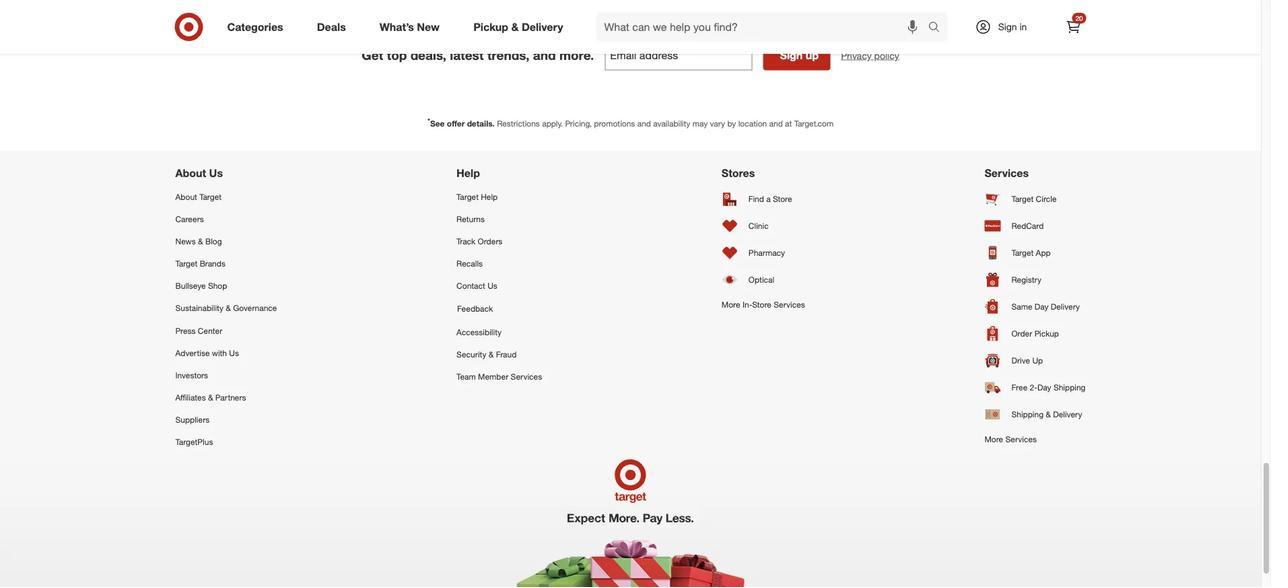 Task type: describe. For each thing, give the bounding box(es) containing it.
more in-store services link
[[722, 293, 806, 316]]

bullseye
[[175, 281, 206, 291]]

20 link
[[1059, 12, 1089, 42]]

more services
[[985, 434, 1037, 444]]

more.
[[560, 47, 594, 63]]

pharmacy link
[[722, 239, 806, 266]]

targetplus link
[[175, 431, 277, 454]]

drive
[[1012, 356, 1031, 366]]

shipping inside "link"
[[1012, 410, 1044, 420]]

feedback button
[[457, 297, 542, 321]]

center
[[198, 326, 222, 336]]

press
[[175, 326, 196, 336]]

track orders link
[[457, 230, 542, 253]]

target for target brands
[[175, 259, 198, 269]]

privacy
[[842, 49, 872, 61]]

bullseye shop link
[[175, 275, 277, 297]]

get
[[362, 47, 383, 63]]

services up target circle
[[985, 167, 1029, 180]]

sign up
[[780, 49, 819, 62]]

target brands link
[[175, 253, 277, 275]]

up
[[806, 49, 819, 62]]

target for target app
[[1012, 248, 1034, 258]]

press center link
[[175, 320, 277, 342]]

registry
[[1012, 275, 1042, 285]]

free 2-day shipping link
[[985, 374, 1086, 401]]

store for in-
[[753, 299, 772, 310]]

returns link
[[457, 208, 542, 230]]

order
[[1012, 329, 1033, 339]]

target circle
[[1012, 194, 1057, 204]]

latest
[[450, 47, 484, 63]]

sign in
[[999, 21, 1028, 33]]

clinic
[[749, 221, 769, 231]]

contact us link
[[457, 275, 542, 297]]

drive up
[[1012, 356, 1044, 366]]

1 vertical spatial day
[[1038, 383, 1052, 393]]

what's new link
[[368, 12, 457, 42]]

affiliates
[[175, 393, 206, 403]]

track
[[457, 236, 476, 246]]

about target link
[[175, 186, 277, 208]]

more in-store services
[[722, 299, 806, 310]]

partners
[[215, 393, 246, 403]]

free
[[1012, 383, 1028, 393]]

0 vertical spatial help
[[457, 167, 480, 180]]

more for more services
[[985, 434, 1004, 444]]

pricing,
[[565, 118, 592, 128]]

accessibility
[[457, 327, 502, 337]]

circle
[[1037, 194, 1057, 204]]

details.
[[467, 118, 495, 128]]

feedback
[[457, 304, 493, 314]]

get top deals, latest trends, and more.
[[362, 47, 594, 63]]

blog
[[205, 236, 222, 246]]

us for about us
[[209, 167, 223, 180]]

recalls
[[457, 259, 483, 269]]

vary
[[710, 118, 726, 128]]

team
[[457, 372, 476, 382]]

store for a
[[773, 194, 793, 204]]

registry link
[[985, 266, 1086, 293]]

advertise
[[175, 348, 210, 358]]

optical link
[[722, 266, 806, 293]]

find
[[749, 194, 765, 204]]

categories link
[[216, 12, 300, 42]]

order pickup link
[[985, 320, 1086, 347]]

1 vertical spatial help
[[481, 192, 498, 202]]

location
[[739, 118, 767, 128]]

target brands
[[175, 259, 226, 269]]

policy
[[875, 49, 900, 61]]

target app
[[1012, 248, 1051, 258]]

targetplus
[[175, 437, 213, 447]]

fraud
[[496, 349, 517, 359]]

trends,
[[487, 47, 530, 63]]

& for shipping
[[1046, 410, 1052, 420]]

news
[[175, 236, 196, 246]]

contact
[[457, 281, 486, 291]]

redcard
[[1012, 221, 1044, 231]]

2 horizontal spatial and
[[770, 118, 783, 128]]

team member services link
[[457, 366, 542, 388]]

same
[[1012, 302, 1033, 312]]

drive up link
[[985, 347, 1086, 374]]

about us
[[175, 167, 223, 180]]

target app link
[[985, 239, 1086, 266]]

search button
[[923, 12, 955, 44]]

target circle link
[[985, 186, 1086, 213]]

what's new
[[380, 20, 440, 33]]

& for affiliates
[[208, 393, 213, 403]]

deals link
[[306, 12, 363, 42]]

top
[[387, 47, 407, 63]]

delivery for pickup & delivery
[[522, 20, 564, 33]]

accessibility link
[[457, 321, 542, 343]]

advertise with us
[[175, 348, 239, 358]]

app
[[1037, 248, 1051, 258]]

categories
[[227, 20, 283, 33]]

about for about us
[[175, 167, 206, 180]]

returns
[[457, 214, 485, 224]]

services down optical "link"
[[774, 299, 806, 310]]



Task type: vqa. For each thing, say whether or not it's contained in the screenshot.
Us related to About Us
yes



Task type: locate. For each thing, give the bounding box(es) containing it.
about up careers
[[175, 192, 197, 202]]

delivery up order pickup
[[1051, 302, 1081, 312]]

day right same
[[1035, 302, 1049, 312]]

help up target help
[[457, 167, 480, 180]]

2 vertical spatial us
[[229, 348, 239, 358]]

more for more in-store services
[[722, 299, 741, 310]]

1 horizontal spatial shipping
[[1054, 383, 1086, 393]]

investors
[[175, 370, 208, 380]]

order pickup
[[1012, 329, 1060, 339]]

and left the at
[[770, 118, 783, 128]]

services down fraud
[[511, 372, 542, 382]]

1 about from the top
[[175, 167, 206, 180]]

sign
[[999, 21, 1018, 33], [780, 49, 803, 62]]

target for target circle
[[1012, 194, 1034, 204]]

store right a at the top right
[[773, 194, 793, 204]]

target down news
[[175, 259, 198, 269]]

about inside about target link
[[175, 192, 197, 202]]

us inside the advertise with us link
[[229, 348, 239, 358]]

1 vertical spatial more
[[985, 434, 1004, 444]]

stores
[[722, 167, 755, 180]]

1 horizontal spatial us
[[229, 348, 239, 358]]

in
[[1020, 21, 1028, 33]]

0 vertical spatial store
[[773, 194, 793, 204]]

0 vertical spatial sign
[[999, 21, 1018, 33]]

1 vertical spatial shipping
[[1012, 410, 1044, 420]]

deals,
[[411, 47, 447, 63]]

and left more.
[[533, 47, 556, 63]]

& left blog
[[198, 236, 203, 246]]

1 vertical spatial pickup
[[1035, 329, 1060, 339]]

0 horizontal spatial more
[[722, 299, 741, 310]]

2 horizontal spatial us
[[488, 281, 498, 291]]

sign left in
[[999, 21, 1018, 33]]

1 vertical spatial store
[[753, 299, 772, 310]]

sustainability
[[175, 303, 224, 313]]

about target
[[175, 192, 222, 202]]

target for target help
[[457, 192, 479, 202]]

help up returns 'link'
[[481, 192, 498, 202]]

sign left up
[[780, 49, 803, 62]]

more services link
[[985, 428, 1086, 450]]

delivery up trends,
[[522, 20, 564, 33]]

1 horizontal spatial store
[[773, 194, 793, 204]]

services down shipping & delivery "link"
[[1006, 434, 1037, 444]]

delivery inside "link"
[[1054, 410, 1083, 420]]

more left the in-
[[722, 299, 741, 310]]

us for contact us
[[488, 281, 498, 291]]

target inside target help link
[[457, 192, 479, 202]]

store
[[773, 194, 793, 204], [753, 299, 772, 310]]

2 vertical spatial delivery
[[1054, 410, 1083, 420]]

0 horizontal spatial pickup
[[474, 20, 509, 33]]

suppliers
[[175, 415, 210, 425]]

member
[[478, 372, 509, 382]]

more down shipping & delivery "link"
[[985, 434, 1004, 444]]

us right contact at left top
[[488, 281, 498, 291]]

restrictions
[[497, 118, 540, 128]]

1 horizontal spatial and
[[638, 118, 651, 128]]

day right free
[[1038, 383, 1052, 393]]

0 vertical spatial shipping
[[1054, 383, 1086, 393]]

sustainability & governance link
[[175, 297, 277, 320]]

What can we help you find? suggestions appear below search field
[[597, 12, 932, 42]]

governance
[[233, 303, 277, 313]]

pickup up get top deals, latest trends, and more.
[[474, 20, 509, 33]]

& down bullseye shop link
[[226, 303, 231, 313]]

more
[[722, 299, 741, 310], [985, 434, 1004, 444]]

track orders
[[457, 236, 503, 246]]

& for security
[[489, 349, 494, 359]]

bullseye shop
[[175, 281, 227, 291]]

target help link
[[457, 186, 542, 208]]

pickup inside order pickup link
[[1035, 329, 1060, 339]]

about up about target at the left
[[175, 167, 206, 180]]

delivery for same day delivery
[[1051, 302, 1081, 312]]

shop
[[208, 281, 227, 291]]

suppliers link
[[175, 409, 277, 431]]

delivery down free 2-day shipping
[[1054, 410, 1083, 420]]

& for news
[[198, 236, 203, 246]]

2 about from the top
[[175, 192, 197, 202]]

may
[[693, 118, 708, 128]]

target inside about target link
[[200, 192, 222, 202]]

us
[[209, 167, 223, 180], [488, 281, 498, 291], [229, 348, 239, 358]]

1 horizontal spatial pickup
[[1035, 329, 1060, 339]]

shipping up shipping & delivery
[[1054, 383, 1086, 393]]

careers
[[175, 214, 204, 224]]

security
[[457, 349, 487, 359]]

0 horizontal spatial and
[[533, 47, 556, 63]]

1 vertical spatial us
[[488, 281, 498, 291]]

& right affiliates
[[208, 393, 213, 403]]

& down free 2-day shipping
[[1046, 410, 1052, 420]]

& up trends,
[[512, 20, 519, 33]]

see
[[430, 118, 445, 128]]

delivery
[[522, 20, 564, 33], [1051, 302, 1081, 312], [1054, 410, 1083, 420]]

pharmacy
[[749, 248, 786, 258]]

target down about us
[[200, 192, 222, 202]]

target help
[[457, 192, 498, 202]]

optical
[[749, 275, 775, 285]]

offer
[[447, 118, 465, 128]]

& for sustainability
[[226, 303, 231, 313]]

2-
[[1030, 383, 1038, 393]]

sign in link
[[964, 12, 1049, 42]]

deals
[[317, 20, 346, 33]]

0 vertical spatial day
[[1035, 302, 1049, 312]]

press center
[[175, 326, 222, 336]]

0 horizontal spatial store
[[753, 299, 772, 310]]

what's
[[380, 20, 414, 33]]

us right with
[[229, 348, 239, 358]]

privacy policy link
[[842, 49, 900, 62]]

apply.
[[542, 118, 563, 128]]

target up returns
[[457, 192, 479, 202]]

search
[[923, 22, 955, 35]]

about for about target
[[175, 192, 197, 202]]

shipping
[[1054, 383, 1086, 393], [1012, 410, 1044, 420]]

sign for sign in
[[999, 21, 1018, 33]]

pickup inside pickup & delivery link
[[474, 20, 509, 33]]

0 horizontal spatial sign
[[780, 49, 803, 62]]

us up about target link
[[209, 167, 223, 180]]

1 vertical spatial sign
[[780, 49, 803, 62]]

about
[[175, 167, 206, 180], [175, 192, 197, 202]]

& left fraud
[[489, 349, 494, 359]]

services inside 'link'
[[511, 372, 542, 382]]

shipping up the more services link
[[1012, 410, 1044, 420]]

1 horizontal spatial sign
[[999, 21, 1018, 33]]

affiliates & partners link
[[175, 387, 277, 409]]

delivery for shipping & delivery
[[1054, 410, 1083, 420]]

same day delivery link
[[985, 293, 1086, 320]]

find a store link
[[722, 186, 806, 213]]

pickup right "order"
[[1035, 329, 1060, 339]]

0 vertical spatial us
[[209, 167, 223, 180]]

us inside contact us 'link'
[[488, 281, 498, 291]]

0 horizontal spatial shipping
[[1012, 410, 1044, 420]]

0 vertical spatial more
[[722, 299, 741, 310]]

services
[[985, 167, 1029, 180], [774, 299, 806, 310], [511, 372, 542, 382], [1006, 434, 1037, 444]]

affiliates & partners
[[175, 393, 246, 403]]

security & fraud link
[[457, 343, 542, 366]]

news & blog
[[175, 236, 222, 246]]

0 vertical spatial delivery
[[522, 20, 564, 33]]

1 horizontal spatial more
[[985, 434, 1004, 444]]

*
[[428, 116, 430, 125]]

privacy policy
[[842, 49, 900, 61]]

& for pickup
[[512, 20, 519, 33]]

a
[[767, 194, 771, 204]]

0 horizontal spatial help
[[457, 167, 480, 180]]

* see offer details. restrictions apply. pricing, promotions and availability may vary by location and at target.com
[[428, 116, 834, 128]]

target inside target brands link
[[175, 259, 198, 269]]

contact us
[[457, 281, 498, 291]]

None text field
[[605, 41, 753, 70]]

0 vertical spatial about
[[175, 167, 206, 180]]

1 vertical spatial delivery
[[1051, 302, 1081, 312]]

1 vertical spatial about
[[175, 192, 197, 202]]

sign for sign up
[[780, 49, 803, 62]]

same day delivery
[[1012, 302, 1081, 312]]

target left "app"
[[1012, 248, 1034, 258]]

and left availability
[[638, 118, 651, 128]]

pickup
[[474, 20, 509, 33], [1035, 329, 1060, 339]]

promotions
[[594, 118, 636, 128]]

& inside 'link'
[[489, 349, 494, 359]]

0 horizontal spatial us
[[209, 167, 223, 180]]

shipping & delivery
[[1012, 410, 1083, 420]]

investors link
[[175, 364, 277, 387]]

day
[[1035, 302, 1049, 312], [1038, 383, 1052, 393]]

sustainability & governance
[[175, 303, 277, 313]]

team member services
[[457, 372, 542, 382]]

by
[[728, 118, 737, 128]]

pickup & delivery link
[[462, 12, 580, 42]]

sign inside button
[[780, 49, 803, 62]]

0 vertical spatial pickup
[[474, 20, 509, 33]]

target inside target app link
[[1012, 248, 1034, 258]]

target left circle
[[1012, 194, 1034, 204]]

1 horizontal spatial help
[[481, 192, 498, 202]]

target: expect more. pay less. image
[[442, 454, 820, 587]]

pickup & delivery
[[474, 20, 564, 33]]

store down optical "link"
[[753, 299, 772, 310]]

target inside the target circle link
[[1012, 194, 1034, 204]]

redcard link
[[985, 213, 1086, 239]]

20
[[1076, 14, 1084, 22]]



